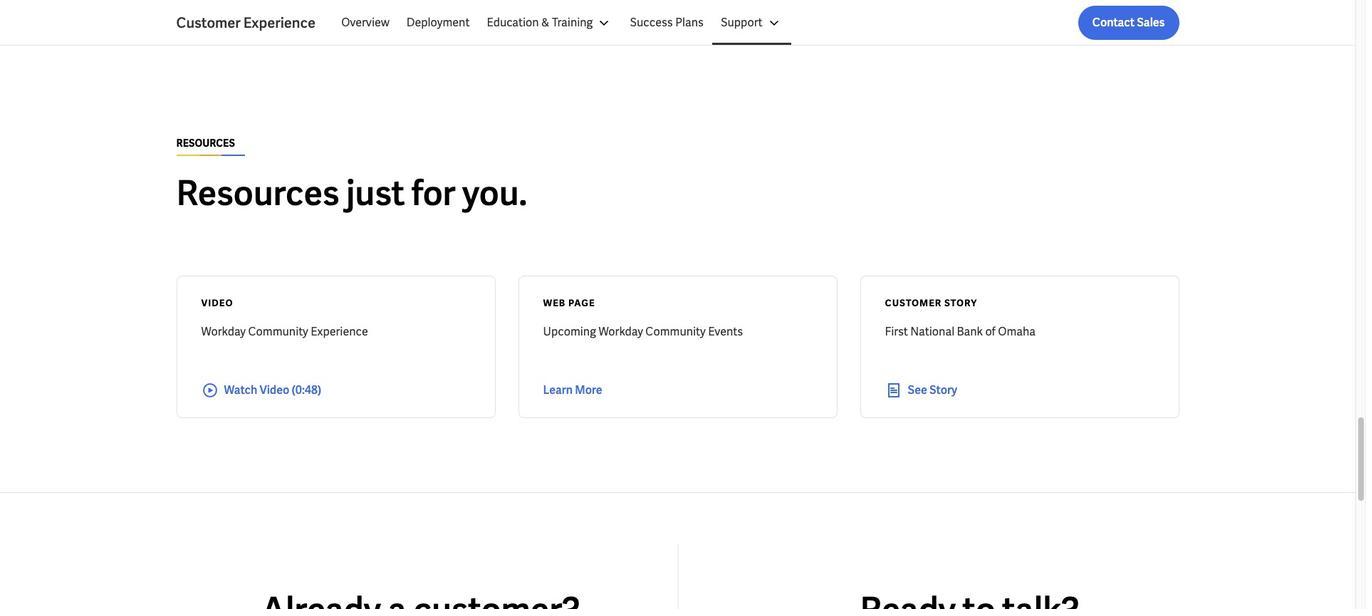 Task type: locate. For each thing, give the bounding box(es) containing it.
menu
[[333, 6, 791, 40]]

bank
[[957, 324, 983, 339]]

1 horizontal spatial customer
[[885, 297, 942, 309]]

national
[[911, 324, 955, 339]]

customer story
[[885, 297, 977, 309]]

0 vertical spatial experience
[[243, 14, 316, 32]]

1 vertical spatial customer
[[885, 297, 942, 309]]

story inside see story button
[[930, 383, 957, 398]]

upcoming
[[543, 324, 596, 339]]

list
[[333, 6, 1179, 40]]

community left 'events'
[[646, 324, 706, 339]]

page
[[568, 297, 595, 309]]

workday
[[201, 324, 246, 339], [599, 324, 643, 339]]

success plans link
[[622, 6, 712, 40]]

illustration of woman jumping on springboard chart. image
[[604, 0, 1179, 68]]

0 horizontal spatial video
[[201, 297, 233, 309]]

education & training
[[487, 15, 593, 30]]

story
[[945, 297, 977, 309], [930, 383, 957, 398]]

you.
[[462, 171, 527, 215]]

0 horizontal spatial workday
[[201, 324, 246, 339]]

0 horizontal spatial customer
[[176, 14, 241, 32]]

story right see
[[930, 383, 957, 398]]

0 horizontal spatial community
[[248, 324, 308, 339]]

2 community from the left
[[646, 324, 706, 339]]

deployment link
[[398, 6, 478, 40]]

customer experience link
[[176, 13, 333, 33]]

customer for customer experience
[[176, 14, 241, 32]]

community up watch video (0:48)
[[248, 324, 308, 339]]

story for customer story
[[945, 297, 977, 309]]

1 community from the left
[[248, 324, 308, 339]]

contact
[[1093, 15, 1135, 30]]

learn
[[543, 383, 573, 398]]

more
[[575, 383, 602, 398]]

&
[[541, 15, 550, 30]]

1 horizontal spatial video
[[260, 383, 289, 398]]

0 vertical spatial video
[[201, 297, 233, 309]]

1 vertical spatial video
[[260, 383, 289, 398]]

1 horizontal spatial community
[[646, 324, 706, 339]]

0 vertical spatial story
[[945, 297, 977, 309]]

video
[[201, 297, 233, 309], [260, 383, 289, 398]]

learn more button
[[543, 382, 812, 399]]

resources just for you.
[[176, 171, 527, 215]]

customer experience
[[176, 14, 316, 32]]

(0:48)
[[292, 383, 321, 398]]

story up 'first national bank of omaha'
[[945, 297, 977, 309]]

customer for customer story
[[885, 297, 942, 309]]

success
[[630, 15, 673, 30]]

first national bank of omaha
[[885, 324, 1036, 339]]

workday community experience
[[201, 324, 368, 339]]

workday up watch
[[201, 324, 246, 339]]

community
[[248, 324, 308, 339], [646, 324, 706, 339]]

see story
[[908, 383, 957, 398]]

omaha
[[998, 324, 1036, 339]]

2 workday from the left
[[599, 324, 643, 339]]

experience
[[243, 14, 316, 32], [311, 324, 368, 339]]

education & training button
[[478, 6, 622, 40]]

customer
[[176, 14, 241, 32], [885, 297, 942, 309]]

contact sales
[[1093, 15, 1165, 30]]

resources
[[176, 137, 235, 150]]

1 vertical spatial experience
[[311, 324, 368, 339]]

success plans
[[630, 15, 704, 30]]

training
[[552, 15, 593, 30]]

1 horizontal spatial workday
[[599, 324, 643, 339]]

overview link
[[333, 6, 398, 40]]

just
[[346, 171, 405, 215]]

education
[[487, 15, 539, 30]]

workday right upcoming
[[599, 324, 643, 339]]

learn more
[[543, 383, 602, 398]]

0 vertical spatial customer
[[176, 14, 241, 32]]

1 vertical spatial story
[[930, 383, 957, 398]]



Task type: vqa. For each thing, say whether or not it's contained in the screenshot.
deductions,
no



Task type: describe. For each thing, give the bounding box(es) containing it.
see story button
[[885, 382, 1154, 399]]

deployment
[[407, 15, 470, 30]]

events
[[708, 324, 743, 339]]

of
[[986, 324, 996, 339]]

contact sales link
[[1078, 6, 1179, 40]]

sales
[[1137, 15, 1165, 30]]

upcoming workday community events
[[543, 324, 743, 339]]

support button
[[712, 6, 791, 40]]

watch
[[224, 383, 257, 398]]

video inside button
[[260, 383, 289, 398]]

1 workday from the left
[[201, 324, 246, 339]]

resources
[[176, 171, 340, 215]]

see
[[908, 383, 927, 398]]

overview
[[341, 15, 390, 30]]

web page
[[543, 297, 595, 309]]

list containing overview
[[333, 6, 1179, 40]]

support
[[721, 15, 763, 30]]

watch video (0:48) button
[[201, 382, 471, 399]]

for
[[412, 171, 456, 215]]

web
[[543, 297, 566, 309]]

first
[[885, 324, 908, 339]]

plans
[[675, 15, 704, 30]]

watch video (0:48)
[[224, 383, 321, 398]]

menu containing overview
[[333, 6, 791, 40]]

story for see story
[[930, 383, 957, 398]]



